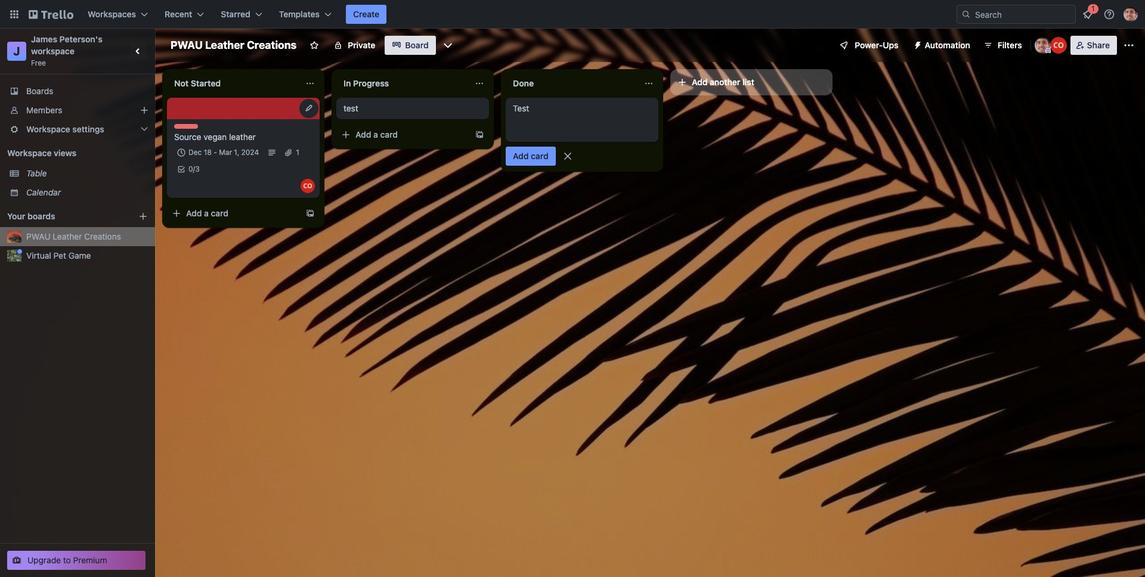 Task type: vqa. For each thing, say whether or not it's contained in the screenshot.
the topmost the board
no



Task type: describe. For each thing, give the bounding box(es) containing it.
power-ups
[[855, 40, 899, 50]]

card for not started
[[211, 208, 229, 218]]

your
[[7, 211, 25, 221]]

private
[[348, 40, 376, 50]]

upgrade to premium
[[27, 555, 107, 566]]

0
[[189, 165, 193, 174]]

workspace
[[31, 46, 75, 56]]

add inside add another list button
[[692, 77, 708, 87]]

Dec 18 - Mar 1, 2024 checkbox
[[174, 146, 263, 160]]

a for progress
[[374, 129, 378, 140]]

board
[[405, 40, 429, 50]]

add another list button
[[671, 69, 833, 95]]

add a card button for started
[[167, 204, 301, 223]]

calendar
[[26, 187, 61, 197]]

pet
[[53, 251, 66, 261]]

game
[[68, 251, 91, 261]]

workspace navigation collapse icon image
[[130, 43, 147, 60]]

show menu image
[[1123, 39, 1135, 51]]

free
[[31, 58, 46, 67]]

recent
[[165, 9, 192, 19]]

templates button
[[272, 5, 339, 24]]

source
[[174, 132, 201, 142]]

templates
[[279, 9, 320, 19]]

virtual pet game
[[26, 251, 91, 261]]

workspace views
[[7, 148, 76, 158]]

add card button
[[506, 147, 556, 166]]

members link
[[0, 101, 155, 120]]

automation
[[925, 40, 971, 50]]

open information menu image
[[1104, 8, 1116, 20]]

create button
[[346, 5, 387, 24]]

views
[[54, 148, 76, 158]]

workspace for workspace settings
[[26, 124, 70, 134]]

workspaces
[[88, 9, 136, 19]]

share button
[[1071, 36, 1117, 55]]

power-
[[855, 40, 883, 50]]

leather inside board name "text field"
[[205, 39, 244, 51]]

workspace settings button
[[0, 120, 155, 139]]

customize views image
[[442, 39, 454, 51]]

dec
[[189, 148, 202, 157]]

cancel image
[[562, 150, 574, 162]]

create from template… image for in progress
[[475, 130, 484, 140]]

power-ups button
[[831, 36, 906, 55]]

workspace settings
[[26, 124, 104, 134]]

add board image
[[138, 212, 148, 221]]

1
[[296, 148, 299, 157]]

james peterson (jamespeterson93) image
[[1035, 37, 1052, 54]]

primary element
[[0, 0, 1145, 29]]

pwau leather creations link
[[26, 231, 148, 243]]

filters
[[998, 40, 1022, 50]]

table link
[[26, 168, 148, 180]]

j link
[[7, 42, 26, 61]]

card inside button
[[531, 151, 549, 161]]

dec 18 - mar 1, 2024
[[189, 148, 259, 157]]

peterson's
[[59, 34, 103, 44]]

sourcing source vegan leather
[[174, 124, 256, 142]]

this member is an admin of this board. image
[[1046, 48, 1051, 54]]

upgrade
[[27, 555, 61, 566]]

source vegan leather link
[[174, 131, 313, 143]]

card for in progress
[[380, 129, 398, 140]]

started
[[191, 78, 221, 88]]

your boards with 2 items element
[[7, 209, 121, 224]]

james
[[31, 34, 57, 44]]

premium
[[73, 555, 107, 566]]

list
[[743, 77, 755, 87]]

add down test
[[356, 129, 371, 140]]

edit card image
[[304, 103, 314, 113]]

ups
[[883, 40, 899, 50]]

add a card for not started
[[186, 208, 229, 218]]

not started
[[174, 78, 221, 88]]

star or unstar board image
[[310, 41, 319, 50]]

1 vertical spatial leather
[[53, 231, 82, 242]]

boards link
[[0, 82, 155, 101]]

creations inside board name "text field"
[[247, 39, 297, 51]]

add a card button for progress
[[336, 125, 470, 144]]



Task type: locate. For each thing, give the bounding box(es) containing it.
leather
[[229, 132, 256, 142]]

pwau
[[171, 39, 203, 51], [26, 231, 50, 242]]

pwau up virtual
[[26, 231, 50, 242]]

in progress
[[344, 78, 389, 88]]

workspace inside dropdown button
[[26, 124, 70, 134]]

share
[[1087, 40, 1110, 50]]

1 horizontal spatial add a card button
[[336, 125, 470, 144]]

virtual pet game link
[[26, 250, 148, 262]]

In Progress text field
[[336, 74, 468, 93]]

pwau inside board name "text field"
[[171, 39, 203, 51]]

to
[[63, 555, 71, 566]]

leather down your boards with 2 items element
[[53, 231, 82, 242]]

1 notification image
[[1081, 7, 1095, 21]]

1 horizontal spatial pwau leather creations
[[171, 39, 297, 51]]

done
[[513, 78, 534, 88]]

not
[[174, 78, 189, 88]]

mar
[[219, 148, 232, 157]]

pwau down recent dropdown button on the top left of page
[[171, 39, 203, 51]]

1 vertical spatial card
[[531, 151, 549, 161]]

your boards
[[7, 211, 55, 221]]

0 / 3
[[189, 165, 200, 174]]

1 vertical spatial create from template… image
[[305, 209, 315, 218]]

Search field
[[971, 5, 1076, 23]]

create
[[353, 9, 380, 19]]

private button
[[326, 36, 383, 55]]

0 horizontal spatial card
[[211, 208, 229, 218]]

create from template… image
[[475, 130, 484, 140], [305, 209, 315, 218]]

0 vertical spatial creations
[[247, 39, 297, 51]]

add down 0 / 3
[[186, 208, 202, 218]]

add a card
[[356, 129, 398, 140], [186, 208, 229, 218]]

starred
[[221, 9, 250, 19]]

3
[[195, 165, 200, 174]]

creations
[[247, 39, 297, 51], [84, 231, 121, 242]]

workspace for workspace views
[[7, 148, 52, 158]]

james peterson's workspace link
[[31, 34, 105, 56]]

progress
[[353, 78, 389, 88]]

0 vertical spatial create from template… image
[[475, 130, 484, 140]]

/
[[193, 165, 195, 174]]

a for started
[[204, 208, 209, 218]]

0 horizontal spatial pwau
[[26, 231, 50, 242]]

1 vertical spatial a
[[204, 208, 209, 218]]

0 horizontal spatial pwau leather creations
[[26, 231, 121, 242]]

Board name text field
[[165, 36, 303, 55]]

another
[[710, 77, 741, 87]]

christina overa (christinaovera) image
[[1050, 37, 1067, 54]]

j
[[13, 44, 20, 58]]

1 horizontal spatial pwau
[[171, 39, 203, 51]]

Done text field
[[506, 74, 637, 93]]

0 vertical spatial leather
[[205, 39, 244, 51]]

in
[[344, 78, 351, 88]]

add left another
[[692, 77, 708, 87]]

create from template… image for not started
[[305, 209, 315, 218]]

0 horizontal spatial add a card
[[186, 208, 229, 218]]

1 horizontal spatial add a card
[[356, 129, 398, 140]]

1 vertical spatial workspace
[[7, 148, 52, 158]]

add a card button down test "link"
[[336, 125, 470, 144]]

0 horizontal spatial add a card button
[[167, 204, 301, 223]]

search image
[[962, 10, 971, 19]]

add
[[692, 77, 708, 87], [356, 129, 371, 140], [513, 151, 529, 161], [186, 208, 202, 218]]

add left cancel icon
[[513, 151, 529, 161]]

filters button
[[980, 36, 1026, 55]]

0 vertical spatial add a card
[[356, 129, 398, 140]]

add a card down test
[[356, 129, 398, 140]]

leather
[[205, 39, 244, 51], [53, 231, 82, 242]]

add a card button down the 3
[[167, 204, 301, 223]]

calendar link
[[26, 187, 148, 199]]

back to home image
[[29, 5, 73, 24]]

creations down templates
[[247, 39, 297, 51]]

1 horizontal spatial card
[[380, 129, 398, 140]]

2 vertical spatial card
[[211, 208, 229, 218]]

boards
[[26, 86, 53, 96]]

1 vertical spatial pwau leather creations
[[26, 231, 121, 242]]

table
[[26, 168, 47, 178]]

add inside the add card button
[[513, 151, 529, 161]]

upgrade to premium link
[[7, 551, 146, 570]]

leather down starred
[[205, 39, 244, 51]]

christina overa (christinaovera) image
[[301, 179, 315, 193]]

0 vertical spatial card
[[380, 129, 398, 140]]

18
[[204, 148, 212, 157]]

virtual
[[26, 251, 51, 261]]

settings
[[72, 124, 104, 134]]

pwau leather creations
[[171, 39, 297, 51], [26, 231, 121, 242]]

1 vertical spatial creations
[[84, 231, 121, 242]]

1,
[[234, 148, 239, 157]]

1 vertical spatial add a card
[[186, 208, 229, 218]]

card
[[380, 129, 398, 140], [531, 151, 549, 161], [211, 208, 229, 218]]

pwau leather creations inside board name "text field"
[[171, 39, 297, 51]]

recent button
[[158, 5, 211, 24]]

starred button
[[214, 5, 269, 24]]

pwau leather creations up game
[[26, 231, 121, 242]]

add a card down the 3
[[186, 208, 229, 218]]

0 vertical spatial workspace
[[26, 124, 70, 134]]

-
[[214, 148, 217, 157]]

2 horizontal spatial card
[[531, 151, 549, 161]]

1 vertical spatial pwau
[[26, 231, 50, 242]]

james peterson's workspace free
[[31, 34, 105, 67]]

workspace
[[26, 124, 70, 134], [7, 148, 52, 158]]

Enter a title for this card… text field
[[506, 98, 659, 142]]

0 horizontal spatial create from template… image
[[305, 209, 315, 218]]

add another list
[[692, 77, 755, 87]]

automation button
[[908, 36, 978, 55]]

2024
[[241, 148, 259, 157]]

0 horizontal spatial a
[[204, 208, 209, 218]]

0 vertical spatial a
[[374, 129, 378, 140]]

test
[[344, 103, 358, 113]]

boards
[[27, 211, 55, 221]]

1 vertical spatial add a card button
[[167, 204, 301, 223]]

workspace up the table
[[7, 148, 52, 158]]

1 horizontal spatial create from template… image
[[475, 130, 484, 140]]

1 horizontal spatial leather
[[205, 39, 244, 51]]

add a card for in progress
[[356, 129, 398, 140]]

add a card button
[[336, 125, 470, 144], [167, 204, 301, 223]]

workspaces button
[[81, 5, 155, 24]]

0 horizontal spatial creations
[[84, 231, 121, 242]]

test link
[[344, 103, 482, 115]]

0 vertical spatial pwau
[[171, 39, 203, 51]]

james peterson (jamespeterson93) image
[[1124, 7, 1138, 21]]

creations up virtual pet game link on the left of page
[[84, 231, 121, 242]]

add card
[[513, 151, 549, 161]]

color: bold red, title: "sourcing" element
[[174, 124, 205, 133]]

0 vertical spatial pwau leather creations
[[171, 39, 297, 51]]

vegan
[[204, 132, 227, 142]]

pwau leather creations down starred
[[171, 39, 297, 51]]

board link
[[385, 36, 436, 55]]

1 horizontal spatial a
[[374, 129, 378, 140]]

workspace down members
[[26, 124, 70, 134]]

sourcing
[[174, 124, 205, 133]]

0 vertical spatial add a card button
[[336, 125, 470, 144]]

1 horizontal spatial creations
[[247, 39, 297, 51]]

a
[[374, 129, 378, 140], [204, 208, 209, 218]]

sm image
[[908, 36, 925, 53]]

members
[[26, 105, 62, 115]]

Not Started text field
[[167, 74, 298, 93]]

0 horizontal spatial leather
[[53, 231, 82, 242]]



